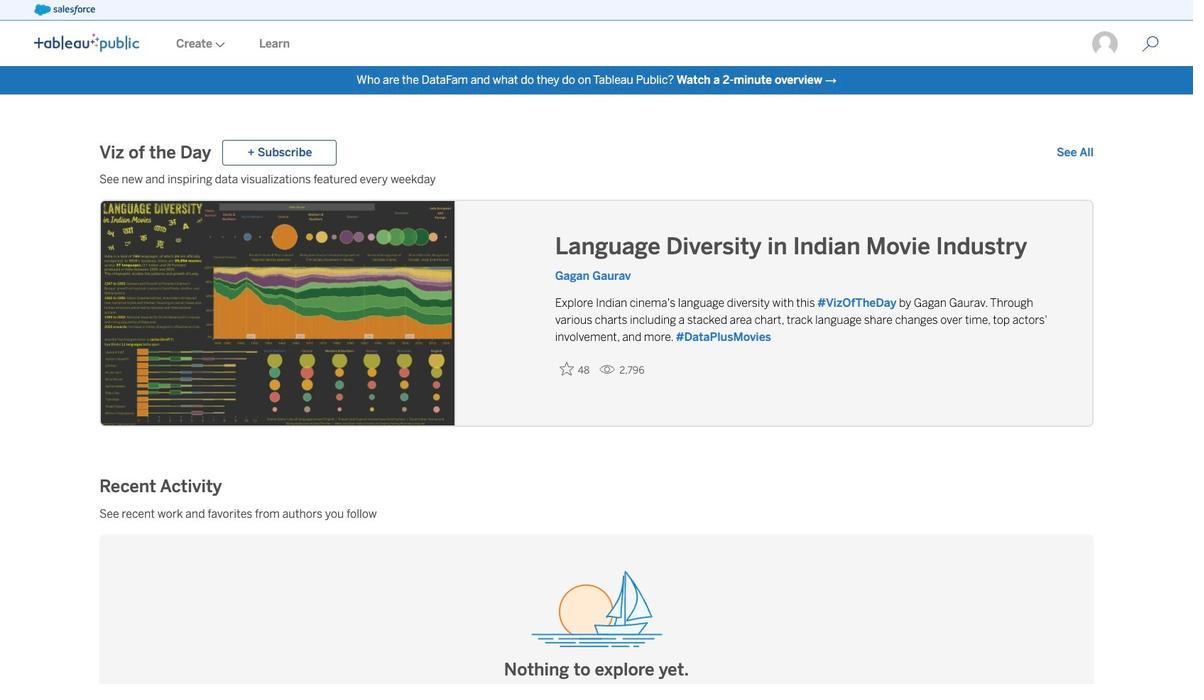 Task type: locate. For each thing, give the bounding box(es) containing it.
go to search image
[[1125, 36, 1177, 53]]

viz of the day heading
[[99, 141, 211, 164]]

Add Favorite button
[[555, 357, 594, 381]]

create image
[[212, 42, 225, 48]]

recent activity heading
[[99, 475, 222, 498]]

tableau public viz of the day image
[[101, 201, 456, 428]]

logo image
[[34, 33, 139, 52]]

see all viz of the day element
[[1057, 144, 1094, 161]]

see recent work and favorites from authors you follow element
[[99, 506, 1094, 523]]

christina.overa image
[[1091, 30, 1120, 58]]



Task type: vqa. For each thing, say whether or not it's contained in the screenshot.
SEE RECENT WORK AND FAVORITES FROM AUTHORS YOU FOLLOW element
yes



Task type: describe. For each thing, give the bounding box(es) containing it.
salesforce logo image
[[34, 4, 95, 16]]

add favorite image
[[560, 362, 574, 376]]

see new and inspiring data visualizations featured every weekday element
[[99, 171, 1094, 188]]



